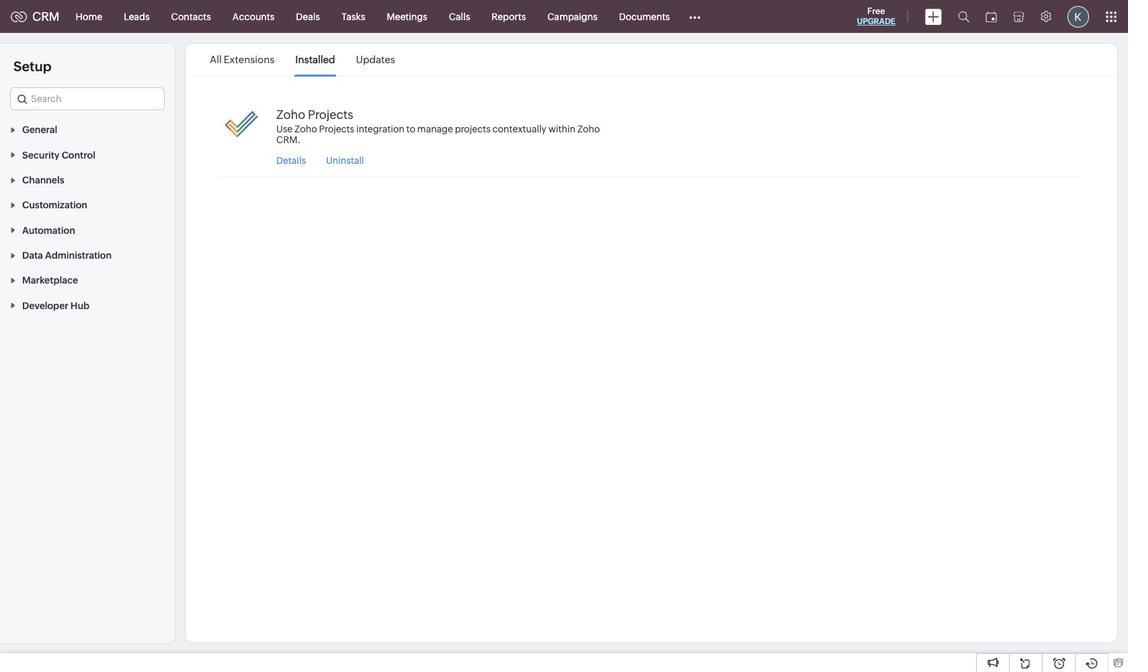 Task type: vqa. For each thing, say whether or not it's contained in the screenshot.
found
no



Task type: describe. For each thing, give the bounding box(es) containing it.
details link
[[276, 155, 306, 166]]

administration
[[45, 250, 112, 261]]

within
[[549, 124, 576, 135]]

accounts link
[[222, 0, 285, 33]]

developer
[[22, 301, 68, 311]]

all extensions
[[210, 54, 275, 65]]

leads link
[[113, 0, 161, 33]]

crm
[[32, 9, 60, 24]]

Search text field
[[11, 88, 164, 110]]

contextually
[[493, 124, 547, 135]]

extensions
[[224, 54, 275, 65]]

hub
[[71, 301, 89, 311]]

developer hub
[[22, 301, 89, 311]]

customization button
[[0, 192, 175, 218]]

crm link
[[11, 9, 60, 24]]

free
[[868, 6, 886, 16]]

updates link
[[356, 44, 395, 75]]

installed link
[[296, 44, 335, 75]]

zoho up use
[[276, 108, 306, 122]]

security control
[[22, 150, 95, 161]]

automation button
[[0, 218, 175, 243]]

tasks
[[342, 11, 365, 22]]

reports
[[492, 11, 526, 22]]

search image
[[959, 11, 970, 22]]

customization
[[22, 200, 87, 211]]

uninstall
[[326, 155, 364, 166]]

calls
[[449, 11, 470, 22]]

zoho right use
[[295, 124, 317, 135]]

home
[[76, 11, 102, 22]]

0 vertical spatial projects
[[308, 108, 354, 122]]

upgrade
[[858, 17, 896, 26]]

meetings link
[[376, 0, 438, 33]]

all extensions link
[[210, 44, 275, 75]]

all
[[210, 54, 222, 65]]

control
[[62, 150, 95, 161]]

calls link
[[438, 0, 481, 33]]

reports link
[[481, 0, 537, 33]]

installed
[[296, 54, 335, 65]]

logo image
[[11, 11, 27, 22]]

documents
[[619, 11, 670, 22]]

zoho right within
[[578, 124, 600, 135]]

create menu element
[[918, 0, 951, 33]]

zoho projects use zoho projects integration to manage projects contextually within zoho crm.
[[276, 108, 600, 145]]

crm.
[[276, 135, 301, 145]]



Task type: locate. For each thing, give the bounding box(es) containing it.
contacts link
[[161, 0, 222, 33]]

accounts
[[233, 11, 275, 22]]

general
[[22, 125, 57, 135]]

to
[[407, 124, 416, 135]]

channels
[[22, 175, 64, 186]]

profile image
[[1068, 6, 1090, 27]]

data administration
[[22, 250, 112, 261]]

general button
[[0, 117, 175, 142]]

data administration button
[[0, 243, 175, 268]]

home link
[[65, 0, 113, 33]]

setup
[[13, 59, 51, 74]]

profile element
[[1060, 0, 1098, 33]]

campaigns link
[[537, 0, 609, 33]]

documents link
[[609, 0, 681, 33]]

security
[[22, 150, 60, 161]]

zoho
[[276, 108, 306, 122], [295, 124, 317, 135], [578, 124, 600, 135]]

channels button
[[0, 167, 175, 192]]

contacts
[[171, 11, 211, 22]]

free upgrade
[[858, 6, 896, 26]]

marketplace
[[22, 275, 78, 286]]

Other Modules field
[[681, 6, 710, 27]]

details
[[276, 155, 306, 166]]

security control button
[[0, 142, 175, 167]]

meetings
[[387, 11, 428, 22]]

automation
[[22, 225, 75, 236]]

developer hub button
[[0, 293, 175, 318]]

calendar image
[[986, 11, 998, 22]]

data
[[22, 250, 43, 261]]

None field
[[10, 87, 165, 110]]

marketplace button
[[0, 268, 175, 293]]

deals
[[296, 11, 320, 22]]

create menu image
[[926, 8, 942, 25]]

use
[[276, 124, 293, 135]]

tasks link
[[331, 0, 376, 33]]

deals link
[[285, 0, 331, 33]]

manage
[[418, 124, 453, 135]]

zoho projects link
[[276, 108, 354, 124]]

1 vertical spatial projects
[[319, 124, 355, 135]]

projects
[[455, 124, 491, 135]]

uninstall link
[[326, 155, 364, 166]]

search element
[[951, 0, 978, 33]]

integration
[[356, 124, 405, 135]]

updates
[[356, 54, 395, 65]]

leads
[[124, 11, 150, 22]]

campaigns
[[548, 11, 598, 22]]

projects
[[308, 108, 354, 122], [319, 124, 355, 135]]



